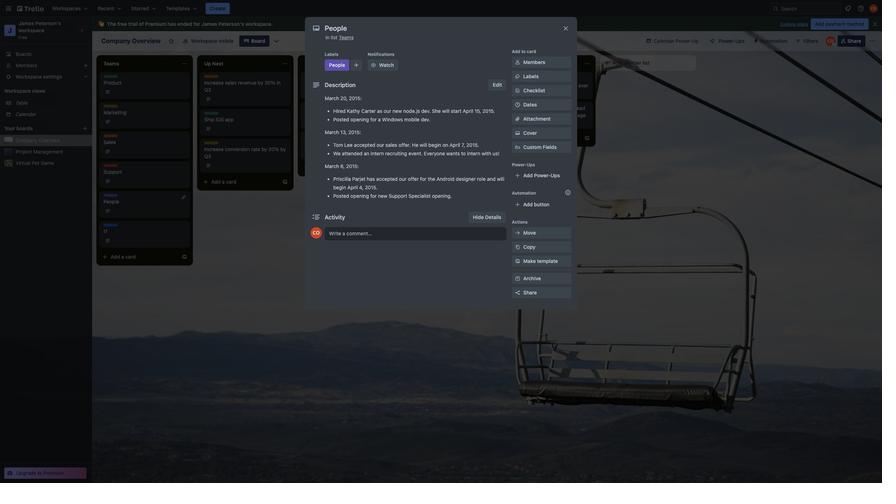 Task type: locate. For each thing, give the bounding box(es) containing it.
actions
[[512, 220, 528, 225]]

and up design!
[[506, 112, 515, 118]]

the left android
[[428, 176, 435, 182]]

accepted inside tom lee accepted our sales offer. he will begin on april 7, 2015. we attended an intern recruiting event. everyone wants to intern with us!
[[354, 142, 375, 148]]

marketing inside marketing analytics data
[[305, 135, 325, 140]]

search image
[[773, 6, 779, 11]]

project management
[[16, 149, 63, 155]]

1 vertical spatial list
[[643, 60, 650, 66]]

1 vertical spatial dev.
[[421, 117, 430, 123]]

add to card
[[512, 49, 536, 54]]

teams
[[339, 34, 354, 40]]

premium right of
[[145, 21, 166, 27]]

2 oct from the top
[[313, 119, 321, 124]]

0 vertical spatial 20,
[[340, 95, 348, 101]]

to inside bravo to tom for answering the most customer support emails ever received in one day!
[[521, 76, 525, 82]]

create button
[[206, 3, 230, 14]]

will up aug 20, 2022
[[420, 142, 427, 148]]

your boards
[[4, 126, 33, 132]]

0 vertical spatial will
[[442, 108, 450, 114]]

create from template… image for sales
[[182, 255, 187, 260]]

2 horizontal spatial 2015.
[[482, 108, 495, 114]]

2 q3 from the top
[[204, 154, 211, 160]]

0 vertical spatial workspace
[[191, 38, 217, 44]]

it for develop
[[305, 75, 309, 80]]

0 horizontal spatial james
[[18, 20, 34, 26]]

marketing down product product
[[104, 105, 124, 110]]

1 opening from the top
[[351, 117, 369, 123]]

0 horizontal spatial christina overa (christinaovera) image
[[311, 228, 322, 239]]

the up emails
[[570, 76, 577, 82]]

march left the 6,
[[325, 163, 339, 169]]

watch
[[379, 62, 394, 68]]

0 vertical spatial sales
[[225, 80, 237, 86]]

our inside tom lee accepted our sales offer. he will begin on april 7, 2015. we attended an intern recruiting event. everyone wants to intern with us!
[[377, 142, 384, 148]]

people inside people people
[[104, 194, 118, 200]]

product for brand guidelines
[[305, 105, 321, 110]]

guidelines
[[320, 110, 344, 116]]

automation down explore
[[760, 38, 787, 44]]

to inside bravo to lauren for taking the lead and finishing the new landing page design!
[[521, 105, 525, 111]]

peterson's up boards link in the top left of the page
[[35, 20, 61, 26]]

1 horizontal spatial tom
[[527, 76, 536, 82]]

1 vertical spatial in
[[277, 80, 281, 86]]

show menu image
[[869, 38, 876, 45]]

for inside 'hired kathy carter as our new node.js dev. she will start april 15, 2015. posted opening for a windows mobile dev.'
[[370, 117, 377, 123]]

20, right the "aug"
[[423, 149, 429, 154]]

1 horizontal spatial peterson's
[[218, 21, 244, 27]]

share button down method
[[838, 35, 865, 47]]

list
[[331, 34, 337, 40], [643, 60, 650, 66]]

march down oct 18, 2022
[[325, 95, 339, 101]]

people link
[[104, 199, 186, 206]]

1 vertical spatial automation
[[512, 191, 536, 196]]

color: purple, title: "people" element down support support
[[104, 194, 118, 200]]

our left offer
[[399, 176, 407, 182]]

list inside button
[[643, 60, 650, 66]]

sm image
[[370, 62, 377, 69], [514, 130, 521, 137]]

dev. left she
[[421, 108, 431, 114]]

dates button
[[512, 99, 572, 111]]

finishing
[[516, 112, 535, 118]]

2022 right 23,
[[431, 119, 441, 124]]

support up day!
[[543, 83, 561, 89]]

workspace for workspace visible
[[191, 38, 217, 44]]

2 horizontal spatial in
[[527, 90, 531, 96]]

has left ended
[[167, 21, 176, 27]]

march 6, 2015:
[[325, 163, 359, 169]]

0 horizontal spatial power-ups
[[512, 162, 535, 168]]

20%
[[268, 146, 279, 152]]

calendar up add another list button
[[654, 38, 674, 44]]

2015: up kathy
[[349, 95, 362, 101]]

bravo up design!
[[506, 105, 519, 111]]

lead
[[575, 105, 585, 111]]

color: blue, title: "it" element for it
[[104, 224, 118, 229]]

explore
[[781, 22, 796, 27]]

sm image for cover
[[514, 130, 521, 137]]

card down increase conversion rate by 20% by q3 link
[[226, 179, 237, 185]]

add inside button
[[523, 202, 533, 208]]

premium right upgrade
[[43, 471, 64, 477]]

workspace up board
[[245, 21, 271, 27]]

sm image left checklist
[[514, 87, 521, 94]]

event.
[[408, 151, 423, 157]]

bravo inside bravo to tom for answering the most customer support emails ever received in one day!
[[506, 76, 519, 82]]

bravo up most
[[506, 76, 519, 82]]

2022 for engineering
[[329, 89, 339, 95]]

3 sm image from the top
[[514, 87, 521, 94]]

support down sales sales
[[104, 165, 120, 170]]

1 horizontal spatial new
[[393, 108, 402, 114]]

hide
[[473, 215, 484, 221]]

0 vertical spatial color: purple, title: "people" element
[[325, 60, 349, 71]]

our inside 'hired kathy carter as our new node.js dev. she will start april 15, 2015. posted opening for a windows mobile dev.'
[[384, 108, 391, 114]]

product inside product product
[[104, 75, 120, 80]]

increase left conversion
[[204, 146, 224, 152]]

20, inside option
[[423, 149, 429, 154]]

1 vertical spatial calendar
[[16, 111, 36, 117]]

increase inside sales increase sales revenue by 30% in q3
[[204, 80, 224, 86]]

1 vertical spatial q3
[[204, 154, 211, 160]]

james up workspace visible button on the left top of the page
[[202, 21, 217, 27]]

2 intern from the left
[[467, 151, 480, 157]]

1 horizontal spatial premium
[[145, 21, 166, 27]]

ups left automation 'button'
[[735, 38, 745, 44]]

2 vertical spatial in
[[527, 90, 531, 96]]

has right parjet
[[367, 176, 375, 182]]

workspace visible
[[191, 38, 233, 44]]

20, for march
[[340, 95, 348, 101]]

it it
[[104, 224, 108, 235]]

list right another on the top right of page
[[643, 60, 650, 66]]

marketing inside the marketing increase conversion rate by 20% by q3
[[204, 142, 225, 147]]

company overview up project management
[[16, 138, 60, 144]]

2015. right 4,
[[365, 185, 377, 191]]

people inside color: purple, title: "people" element
[[329, 62, 345, 68]]

automation button
[[750, 35, 792, 47]]

our for as
[[384, 108, 391, 114]]

a
[[378, 117, 381, 123], [524, 135, 527, 141], [323, 165, 325, 171], [222, 179, 225, 185], [121, 254, 124, 260]]

automation up the add button
[[512, 191, 536, 196]]

will right she
[[442, 108, 450, 114]]

share down method
[[848, 38, 861, 44]]

intern left with
[[467, 151, 480, 157]]

1 horizontal spatial begin
[[428, 142, 441, 148]]

1 horizontal spatial calendar
[[654, 38, 674, 44]]

17,
[[322, 119, 327, 124]]

1 increase from the top
[[204, 80, 224, 86]]

cover
[[523, 130, 537, 136]]

the inside priscilla parjet has accepted our offer for the android designer role and will begin april 4, 2015. posted opening for new support specialist opening.
[[428, 176, 435, 182]]

0 vertical spatial q3
[[204, 87, 211, 93]]

company inside board name text field
[[101, 37, 130, 45]]

q3 for increase conversion rate by 20% by q3
[[204, 154, 211, 160]]

add a card button
[[502, 133, 581, 144], [301, 162, 380, 174], [200, 177, 279, 188], [99, 252, 179, 263]]

marketing for marketing
[[104, 105, 124, 110]]

2 march from the top
[[325, 129, 339, 135]]

sm image inside 'copy' link
[[514, 244, 521, 251]]

with
[[482, 151, 491, 157]]

members link up labels link at top right
[[512, 57, 572, 68]]

a for add a card button over the priscilla
[[323, 165, 325, 171]]

sm image inside cover link
[[514, 130, 521, 137]]

peterson's
[[35, 20, 61, 26], [218, 21, 244, 27]]

q3 inside sales increase sales revenue by 30% in q3
[[204, 87, 211, 93]]

0 horizontal spatial has
[[167, 21, 176, 27]]

by right the rate
[[262, 146, 267, 152]]

2015. right 7,
[[466, 142, 479, 148]]

add a card button down it link
[[99, 252, 179, 263]]

a for add a card button under it link
[[121, 254, 124, 260]]

0 vertical spatial create from template… image
[[282, 179, 288, 185]]

sm image left watch
[[370, 62, 377, 69]]

0 vertical spatial has
[[167, 21, 176, 27]]

increase inside the marketing increase conversion rate by 20% by q3
[[204, 146, 224, 152]]

0 vertical spatial ups
[[735, 38, 745, 44]]

1 vertical spatial workspace
[[18, 27, 44, 33]]

new inside priscilla parjet has accepted our offer for the android designer role and will begin april 4, 2015. posted opening for new support specialist opening.
[[378, 193, 387, 199]]

support inside support support
[[104, 165, 120, 170]]

intern
[[371, 151, 384, 157], [467, 151, 480, 157]]

1 vertical spatial sales
[[386, 142, 397, 148]]

edit card image
[[181, 195, 186, 200]]

ups inside button
[[735, 38, 745, 44]]

sales left revenue
[[225, 80, 237, 86]]

sm image inside checklist link
[[514, 87, 521, 94]]

in down the customer
[[527, 90, 531, 96]]

color: green, title: "product" element left app
[[204, 112, 220, 117]]

ever
[[578, 83, 588, 89]]

sm image inside 'watch' button
[[370, 62, 377, 69]]

intern right an
[[371, 151, 384, 157]]

our inside priscilla parjet has accepted our offer for the android designer role and will begin april 4, 2015. posted opening for new support specialist opening.
[[399, 176, 407, 182]]

our
[[384, 108, 391, 114], [377, 142, 384, 148], [399, 176, 407, 182]]

us!
[[493, 151, 500, 157]]

2 horizontal spatial april
[[463, 108, 473, 114]]

2 opening from the top
[[351, 193, 369, 199]]

color: purple, title: "people" element
[[325, 60, 349, 71], [104, 194, 118, 200]]

march for march 6, 2015:
[[325, 163, 339, 169]]

2 vertical spatial color: green, title: "product" element
[[204, 112, 220, 117]]

analytics data link
[[305, 139, 387, 146]]

people up it develop engineering blog
[[329, 62, 345, 68]]

1 horizontal spatial share
[[848, 38, 861, 44]]

carter
[[361, 108, 376, 114]]

pet
[[32, 160, 39, 166]]

dev.
[[421, 108, 431, 114], [421, 117, 430, 123]]

0 vertical spatial color: blue, title: "it" element
[[305, 75, 319, 80]]

1 horizontal spatial automation
[[760, 38, 787, 44]]

and inside priscilla parjet has accepted our offer for the android designer role and will begin april 4, 2015. posted opening for new support specialist opening.
[[487, 176, 496, 182]]

customize views image
[[273, 38, 280, 45]]

opening
[[351, 117, 369, 123], [351, 193, 369, 199]]

people for people people
[[104, 194, 118, 200]]

people down support support
[[104, 194, 118, 200]]

add power-ups link
[[512, 170, 572, 182]]

overview up "management"
[[39, 138, 60, 144]]

0 vertical spatial march
[[325, 95, 339, 101]]

sm image inside move link
[[514, 230, 521, 237]]

1 vertical spatial begin
[[333, 185, 346, 191]]

increase for increase conversion rate by 20% by q3
[[204, 146, 224, 152]]

None text field
[[321, 22, 555, 35]]

page
[[574, 112, 586, 118]]

1 vertical spatial 20,
[[423, 149, 429, 154]]

copy link
[[512, 242, 572, 253]]

oct for engineering
[[313, 89, 321, 95]]

christina overa (christinaovera) image
[[826, 36, 836, 46], [311, 228, 322, 239]]

2 increase from the top
[[204, 146, 224, 152]]

labels down in list teams
[[325, 52, 338, 57]]

0 vertical spatial color: green, title: "product" element
[[104, 75, 120, 80]]

0 horizontal spatial color: blue, title: "it" element
[[104, 224, 118, 229]]

color: green, title: "product" element
[[104, 75, 120, 80], [305, 105, 321, 110], [204, 112, 220, 117]]

add a card down nov 24, 2022 option at the top left of page
[[312, 165, 337, 171]]

edit button
[[489, 79, 506, 91]]

christina overa (christinaovera) image
[[869, 4, 878, 13]]

0 horizontal spatial accepted
[[354, 142, 375, 148]]

calendar power-up link
[[642, 35, 703, 47]]

1 vertical spatial 2015.
[[466, 142, 479, 148]]

1 sm image from the top
[[514, 59, 521, 66]]

0 horizontal spatial color: orange, title: "sales" element
[[104, 135, 118, 140]]

marketing inside 'marketing marketing'
[[104, 105, 124, 110]]

1 horizontal spatial power-ups
[[719, 38, 745, 44]]

sm image down the add to card
[[514, 59, 521, 66]]

company overview inside company overview link
[[16, 138, 60, 144]]

5 sm image from the top
[[514, 244, 521, 251]]

day!
[[542, 90, 552, 96]]

20, for aug
[[423, 149, 429, 154]]

2022 for brand
[[328, 119, 339, 124]]

kathy
[[347, 108, 360, 114]]

april inside priscilla parjet has accepted our offer for the android designer role and will begin april 4, 2015. posted opening for new support specialist opening.
[[347, 185, 358, 191]]

color: yellow, title: "marketing" element
[[104, 105, 124, 110], [321, 105, 341, 110], [406, 105, 426, 110], [305, 135, 325, 140], [204, 142, 225, 147]]

posted down the brand guidelines link
[[333, 117, 349, 123]]

tom inside tom lee accepted our sales offer. he will begin on april 7, 2015. we attended an intern recruiting event. everyone wants to intern with us!
[[333, 142, 343, 148]]

will inside priscilla parjet has accepted our offer for the android designer role and will begin april 4, 2015. posted opening for new support specialist opening.
[[497, 176, 504, 182]]

james inside james peterson's workspace free
[[18, 20, 34, 26]]

0 vertical spatial tom
[[527, 76, 536, 82]]

0 vertical spatial accepted
[[354, 142, 375, 148]]

upgrade to premium link
[[4, 468, 87, 480]]

sales
[[225, 80, 237, 86], [386, 142, 397, 148]]

0 horizontal spatial labels
[[325, 52, 338, 57]]

and inside bravo to lauren for taking the lead and finishing the new landing page design!
[[506, 112, 515, 118]]

create from template… image
[[584, 135, 590, 141]]

add a card
[[513, 135, 539, 141], [312, 165, 337, 171], [211, 179, 237, 185], [111, 254, 136, 260]]

banner
[[92, 17, 882, 31]]

posted down the priscilla
[[333, 193, 349, 199]]

1 horizontal spatial intern
[[467, 151, 480, 157]]

labels up the customer
[[523, 73, 539, 79]]

1 vertical spatial workspace
[[4, 88, 31, 94]]

0 horizontal spatial workspace
[[18, 27, 44, 33]]

landing
[[556, 112, 573, 118]]

color: blue, title: "it" element for develop
[[305, 75, 319, 80]]

0 horizontal spatial begin
[[333, 185, 346, 191]]

color: blue, title: "it" element down people people
[[104, 224, 118, 229]]

0 vertical spatial dev.
[[421, 108, 431, 114]]

template
[[537, 258, 558, 264]]

23,
[[423, 119, 429, 124]]

our right as
[[384, 108, 391, 114]]

j link
[[4, 25, 16, 36]]

share button down archive link
[[512, 288, 572, 299]]

for inside bravo to tom for answering the most customer support emails ever received in one day!
[[538, 76, 544, 82]]

it inside it develop engineering blog
[[305, 75, 309, 80]]

by inside sales increase sales revenue by 30% in q3
[[258, 80, 263, 86]]

bravo for customer
[[506, 76, 519, 82]]

1 vertical spatial increase
[[204, 146, 224, 152]]

0 horizontal spatial 2015.
[[365, 185, 377, 191]]

1 horizontal spatial list
[[643, 60, 650, 66]]

marketing up mobile
[[406, 105, 426, 110]]

attended
[[342, 151, 362, 157]]

to inside tom lee accepted our sales offer. he will begin on april 7, 2015. we attended an intern recruiting event. everyone wants to intern with us!
[[461, 151, 466, 157]]

calendar for calendar
[[16, 111, 36, 117]]

color: yellow, title: "marketing" element down product product
[[104, 105, 124, 110]]

brand guidelines link
[[305, 109, 387, 116]]

1 vertical spatial create from template… image
[[182, 255, 187, 260]]

engineering
[[325, 80, 352, 86]]

virtual pet game link
[[16, 160, 88, 167]]

overview
[[132, 37, 161, 45], [39, 138, 60, 144]]

sales inside sales sales
[[104, 135, 115, 140]]

2 bravo from the top
[[506, 105, 519, 111]]

aug 20, 2022
[[414, 149, 441, 154]]

share
[[848, 38, 861, 44], [523, 290, 537, 296]]

color: blue, title: "it" element
[[305, 75, 319, 80], [104, 224, 118, 229]]

automation
[[760, 38, 787, 44], [512, 191, 536, 196]]

oct 18, 2022
[[313, 89, 339, 95]]

members for right members link
[[523, 59, 545, 65]]

marketing up nov
[[305, 135, 325, 140]]

product for product
[[104, 75, 120, 80]]

accepted left offer
[[376, 176, 398, 182]]

q3 for increase sales revenue by 30% in q3
[[204, 87, 211, 93]]

1 vertical spatial oct
[[313, 119, 321, 124]]

0 vertical spatial calendar
[[654, 38, 674, 44]]

Oct 18, 2022 checkbox
[[305, 88, 341, 96]]

workspace inside button
[[191, 38, 217, 44]]

1 horizontal spatial create from template… image
[[282, 179, 288, 185]]

james peterson's workspace link
[[18, 20, 62, 33]]

button
[[534, 202, 549, 208]]

a for add a card button below increase conversion rate by 20% by q3 link
[[222, 179, 225, 185]]

2 vertical spatial 2015.
[[365, 185, 377, 191]]

received
[[506, 90, 526, 96]]

bravo inside bravo to lauren for taking the lead and finishing the new landing page design!
[[506, 105, 519, 111]]

update help documentation
[[406, 139, 471, 145]]

management
[[33, 149, 63, 155]]

hired kathy carter as our new node.js dev. she will start april 15, 2015. posted opening for a windows mobile dev.
[[333, 108, 495, 123]]

opening inside 'hired kathy carter as our new node.js dev. she will start april 15, 2015. posted opening for a windows mobile dev.'
[[351, 117, 369, 123]]

sm image
[[514, 59, 521, 66], [514, 73, 521, 80], [514, 87, 521, 94], [514, 230, 521, 237], [514, 244, 521, 251], [514, 258, 521, 265], [514, 275, 521, 283]]

to up finishing
[[521, 105, 525, 111]]

attachment
[[523, 116, 551, 122]]

sm image for watch
[[370, 62, 377, 69]]

0 vertical spatial company
[[101, 37, 130, 45]]

1 march from the top
[[325, 95, 339, 101]]

opening down kathy
[[351, 117, 369, 123]]

Aug 20, 2022 checkbox
[[406, 147, 443, 156]]

table link
[[16, 100, 88, 107]]

banner containing 👋
[[92, 17, 882, 31]]

and right role
[[487, 176, 496, 182]]

2 vertical spatial will
[[497, 176, 504, 182]]

project management link
[[16, 149, 88, 156]]

april left 15,
[[463, 108, 473, 114]]

april left 7,
[[450, 142, 460, 148]]

opening down 4,
[[351, 193, 369, 199]]

.
[[271, 21, 273, 27]]

plans
[[797, 22, 808, 27]]

0 horizontal spatial ups
[[527, 162, 535, 168]]

the inside bravo to tom for answering the most customer support emails ever received in one day!
[[570, 76, 577, 82]]

it inside it it
[[104, 224, 107, 229]]

1 horizontal spatial and
[[506, 112, 515, 118]]

overview down of
[[132, 37, 161, 45]]

sm image for members
[[514, 59, 521, 66]]

workspace navigation collapse icon image
[[77, 26, 87, 35]]

new inside 'hired kathy carter as our new node.js dev. she will start april 15, 2015. posted opening for a windows mobile dev.'
[[393, 108, 402, 114]]

social
[[406, 110, 419, 116]]

0 vertical spatial our
[[384, 108, 391, 114]]

0 vertical spatial power-ups
[[719, 38, 745, 44]]

1 oct from the top
[[313, 89, 321, 95]]

7 sm image from the top
[[514, 275, 521, 283]]

0 horizontal spatial april
[[347, 185, 358, 191]]

color: green, title: "product" element up oct 17, 2022 checkbox on the top
[[305, 105, 321, 110]]

marketing up oct 17, 2022
[[321, 105, 341, 110]]

1 vertical spatial our
[[377, 142, 384, 148]]

workspace up free
[[18, 27, 44, 33]]

create from template… image
[[282, 179, 288, 185], [182, 255, 187, 260]]

upgrade to premium
[[16, 471, 64, 477]]

sales inside tom lee accepted our sales offer. he will begin on april 7, 2015. we attended an intern recruiting event. everyone wants to intern with us!
[[386, 142, 397, 148]]

sm image for move
[[514, 230, 521, 237]]

to up labels link at top right
[[521, 49, 526, 54]]

1 horizontal spatial 2015.
[[466, 142, 479, 148]]

support
[[543, 83, 561, 89], [104, 165, 120, 170], [104, 169, 122, 175], [389, 193, 407, 199]]

color: yellow, title: "marketing" element left conversion
[[204, 142, 225, 147]]

1 horizontal spatial labels
[[523, 73, 539, 79]]

add
[[815, 21, 824, 27], [512, 49, 520, 54], [613, 60, 622, 66], [513, 135, 523, 141], [312, 165, 321, 171], [523, 173, 533, 179], [211, 179, 221, 185], [523, 202, 533, 208], [111, 254, 120, 260]]

1 vertical spatial color: purple, title: "people" element
[[104, 194, 118, 200]]

add a card up custom
[[513, 135, 539, 141]]

marketing for social media campaign
[[406, 105, 426, 110]]

sm image down the actions
[[514, 230, 521, 237]]

we
[[333, 151, 341, 157]]

2 horizontal spatial will
[[497, 176, 504, 182]]

2 posted from the top
[[333, 193, 349, 199]]

1 horizontal spatial christina overa (christinaovera) image
[[826, 36, 836, 46]]

sales inside sales increase sales revenue by 30% in q3
[[204, 75, 215, 80]]

0 notifications image
[[844, 4, 852, 13]]

color: green, title: "product" element for ship ios app
[[204, 112, 220, 117]]

in right 30%
[[277, 80, 281, 86]]

1 posted from the top
[[333, 117, 349, 123]]

1 q3 from the top
[[204, 87, 211, 93]]

2015. inside tom lee accepted our sales offer. he will begin on april 7, 2015. we attended an intern recruiting event. everyone wants to intern with us!
[[466, 142, 479, 148]]

sm image inside labels link
[[514, 73, 521, 80]]

0 horizontal spatial color: green, title: "product" element
[[104, 75, 120, 80]]

1 horizontal spatial members
[[523, 59, 545, 65]]

1 vertical spatial accepted
[[376, 176, 398, 182]]

1 vertical spatial april
[[450, 142, 460, 148]]

4 sm image from the top
[[514, 230, 521, 237]]

create from template… image for increase conversion rate by 20% by q3
[[282, 179, 288, 185]]

company overview down trial
[[101, 37, 161, 45]]

2 vertical spatial march
[[325, 163, 339, 169]]

1 horizontal spatial sm image
[[514, 130, 521, 137]]

posted inside priscilla parjet has accepted our offer for the android designer role and will begin april 4, 2015. posted opening for new support specialist opening.
[[333, 193, 349, 199]]

company overview inside board name text field
[[101, 37, 161, 45]]

color: orange, title: "sales" element
[[204, 75, 218, 80], [104, 135, 118, 140]]

sales inside sales increase sales revenue by 30% in q3
[[225, 80, 237, 86]]

hired
[[333, 108, 346, 114]]

will inside tom lee accepted our sales offer. he will begin on april 7, 2015. we attended an intern recruiting event. everyone wants to intern with us!
[[420, 142, 427, 148]]

0 horizontal spatial color: purple, title: "people" element
[[104, 194, 118, 200]]

0 horizontal spatial overview
[[39, 138, 60, 144]]

1 vertical spatial ups
[[527, 162, 535, 168]]

color: yellow, title: "marketing" element up mobile
[[406, 105, 426, 110]]

in left the teams link
[[325, 34, 329, 40]]

your
[[4, 126, 15, 132]]

1 horizontal spatial april
[[450, 142, 460, 148]]

6 sm image from the top
[[514, 258, 521, 265]]

0 vertical spatial company overview
[[101, 37, 161, 45]]

marketing inside marketing social media campaign
[[406, 105, 426, 110]]

card down it link
[[125, 254, 136, 260]]

color: green, title: "product" element for product
[[104, 75, 120, 80]]

custom fields
[[523, 144, 557, 150]]

Oct 17, 2022 checkbox
[[305, 118, 341, 126]]

20, up hired
[[340, 95, 348, 101]]

increase left revenue
[[204, 80, 224, 86]]

has inside priscilla parjet has accepted our offer for the android designer role and will begin april 4, 2015. posted opening for new support specialist opening.
[[367, 176, 375, 182]]

product inside product marketing brand guidelines
[[305, 105, 321, 110]]

tom up we
[[333, 142, 343, 148]]

people
[[329, 62, 345, 68], [104, 194, 118, 200], [104, 199, 119, 205]]

1 vertical spatial will
[[420, 142, 427, 148]]

product inside product ship ios app
[[204, 112, 220, 117]]

star or unstar board image
[[168, 38, 174, 44]]

sm image down design!
[[514, 130, 521, 137]]

1 horizontal spatial accepted
[[376, 176, 398, 182]]

begin up the everyone
[[428, 142, 441, 148]]

q3 inside the marketing increase conversion rate by 20% by q3
[[204, 154, 211, 160]]

members down the add to card
[[523, 59, 545, 65]]

card for add a card button under it link
[[125, 254, 136, 260]]

workspace left visible
[[191, 38, 217, 44]]

checklist link
[[512, 85, 572, 96]]

accepted up an
[[354, 142, 375, 148]]

marketing for analytics data
[[305, 135, 325, 140]]

oct left 17,
[[313, 119, 321, 124]]

0 vertical spatial premium
[[145, 21, 166, 27]]

share down archive at bottom right
[[523, 290, 537, 296]]

it for it
[[104, 224, 107, 229]]

1 vertical spatial has
[[367, 176, 375, 182]]

1 horizontal spatial sales
[[386, 142, 397, 148]]

members link down boards
[[0, 60, 92, 71]]

to for card
[[521, 49, 526, 54]]

Mar 23, 2022 checkbox
[[406, 118, 443, 126]]

3 march from the top
[[325, 163, 339, 169]]

sm image inside archive link
[[514, 275, 521, 283]]

Nov 24, 2022 checkbox
[[305, 147, 343, 156]]

your boards with 3 items element
[[4, 124, 72, 133]]

sm image inside make template link
[[514, 258, 521, 265]]

1 bravo from the top
[[506, 76, 519, 82]]

emails
[[562, 83, 577, 89]]

0 horizontal spatial sales
[[225, 80, 237, 86]]

sm image for checklist
[[514, 87, 521, 94]]

0 horizontal spatial 20,
[[340, 95, 348, 101]]

2 sm image from the top
[[514, 73, 521, 80]]

0 vertical spatial 2015:
[[349, 95, 362, 101]]



Task type: vqa. For each thing, say whether or not it's contained in the screenshot.
product & design
no



Task type: describe. For each thing, give the bounding box(es) containing it.
in inside sales increase sales revenue by 30% in q3
[[277, 80, 281, 86]]

0 horizontal spatial share button
[[512, 288, 572, 299]]

increase conversion rate by 20% by q3 link
[[204, 146, 286, 160]]

for inside bravo to lauren for taking the lead and finishing the new landing page design!
[[544, 105, 550, 111]]

bravo to tom for answering the most customer support emails ever received in one day! link
[[506, 75, 589, 96]]

add a card button down increase conversion rate by 20% by q3 link
[[200, 177, 279, 188]]

marketing inside product marketing brand guidelines
[[321, 105, 341, 110]]

hide details link
[[469, 212, 506, 223]]

offer
[[408, 176, 419, 182]]

filters
[[804, 38, 818, 44]]

share for right 'share' button
[[848, 38, 861, 44]]

color: yellow, title: "marketing" element for social media campaign
[[406, 105, 426, 110]]

custom
[[523, 144, 542, 150]]

wants
[[446, 151, 460, 157]]

up
[[692, 38, 699, 44]]

marketing social media campaign
[[406, 105, 459, 116]]

teams link
[[339, 34, 354, 40]]

by for 20%
[[262, 146, 267, 152]]

the up landing
[[567, 105, 574, 111]]

hide details
[[473, 215, 501, 221]]

members for members link to the left
[[16, 62, 37, 68]]

2 horizontal spatial color: green, title: "product" element
[[305, 105, 321, 110]]

1 horizontal spatial members link
[[512, 57, 572, 68]]

marketing marketing
[[104, 105, 126, 116]]

0 horizontal spatial premium
[[43, 471, 64, 477]]

posted inside 'hired kathy carter as our new node.js dev. she will start april 15, 2015. posted opening for a windows mobile dev.'
[[333, 117, 349, 123]]

Search field
[[779, 3, 841, 14]]

0 horizontal spatial company
[[16, 138, 37, 144]]

0 horizontal spatial list
[[331, 34, 337, 40]]

1 intern from the left
[[371, 151, 384, 157]]

a inside 'hired kathy carter as our new node.js dev. she will start april 15, 2015. posted opening for a windows mobile dev.'
[[378, 117, 381, 123]]

2022 for data
[[330, 149, 340, 154]]

1 vertical spatial labels
[[523, 73, 539, 79]]

sm image for make template
[[514, 258, 521, 265]]

2022 down update help documentation
[[431, 149, 441, 154]]

ship
[[204, 117, 214, 123]]

marketing for increase conversion rate by 20% by q3
[[204, 142, 225, 147]]

specialist
[[409, 193, 431, 199]]

windows
[[382, 117, 403, 123]]

add board image
[[82, 126, 88, 132]]

j
[[8, 26, 12, 34]]

add payment method
[[815, 21, 864, 27]]

april inside 'hired kathy carter as our new node.js dev. she will start april 15, 2015. posted opening for a windows mobile dev.'
[[463, 108, 473, 114]]

2015: for march 20, 2015:
[[349, 95, 362, 101]]

2015. inside 'hired kathy carter as our new node.js dev. she will start april 15, 2015. posted opening for a windows mobile dev.'
[[482, 108, 495, 114]]

checklist
[[523, 88, 545, 94]]

an
[[364, 151, 369, 157]]

it develop engineering blog
[[305, 75, 364, 86]]

overview inside board name text field
[[132, 37, 161, 45]]

marketing up sales sales
[[104, 110, 126, 116]]

to for lauren
[[521, 105, 525, 111]]

opening inside priscilla parjet has accepted our offer for the android designer role and will begin april 4, 2015. posted opening for new support specialist opening.
[[351, 193, 369, 199]]

people up it it
[[104, 199, 119, 205]]

custom fields button
[[512, 144, 572, 151]]

recruiting
[[385, 151, 407, 157]]

0 horizontal spatial members link
[[0, 60, 92, 71]]

support inside priscilla parjet has accepted our offer for the android designer role and will begin april 4, 2015. posted opening for new support specialist opening.
[[389, 193, 407, 199]]

bravo for and
[[506, 105, 519, 111]]

another
[[623, 60, 642, 66]]

1 horizontal spatial ups
[[551, 173, 560, 179]]

edit
[[493, 82, 502, 88]]

new inside bravo to lauren for taking the lead and finishing the new landing page design!
[[546, 112, 555, 118]]

free
[[18, 35, 27, 40]]

1 horizontal spatial share button
[[838, 35, 865, 47]]

2022 for media
[[431, 119, 441, 124]]

2015: for march 6, 2015:
[[346, 163, 359, 169]]

visible
[[218, 38, 233, 44]]

primary element
[[0, 0, 882, 17]]

people for people
[[329, 62, 345, 68]]

0 vertical spatial in
[[325, 34, 329, 40]]

develop engineering blog link
[[305, 79, 387, 87]]

power-ups inside button
[[719, 38, 745, 44]]

will inside 'hired kathy carter as our new node.js dev. she will start april 15, 2015. posted opening for a windows mobile dev.'
[[442, 108, 450, 114]]

oct 17, 2022
[[313, 119, 339, 124]]

0 vertical spatial christina overa (christinaovera) image
[[826, 36, 836, 46]]

accepted inside priscilla parjet has accepted our offer for the android designer role and will begin april 4, 2015. posted opening for new support specialist opening.
[[376, 176, 398, 182]]

card up custom
[[528, 135, 539, 141]]

wave image
[[98, 21, 104, 27]]

color: yellow, title: "marketing" element for increase conversion rate by 20% by q3
[[204, 142, 225, 147]]

to for tom
[[521, 76, 525, 82]]

taking
[[551, 105, 565, 111]]

boards
[[16, 51, 32, 57]]

most
[[506, 83, 518, 89]]

begin inside tom lee accepted our sales offer. he will begin on april 7, 2015. we attended an intern recruiting event. everyone wants to intern with us!
[[428, 142, 441, 148]]

card for add a card button below increase conversion rate by 20% by q3 link
[[226, 179, 237, 185]]

customer
[[519, 83, 541, 89]]

add a card down conversion
[[211, 179, 237, 185]]

add a card button up the priscilla
[[301, 162, 380, 174]]

activity
[[325, 215, 345, 221]]

1 vertical spatial christina overa (christinaovera) image
[[311, 228, 322, 239]]

start
[[451, 108, 461, 114]]

workspace for workspace views
[[4, 88, 31, 94]]

march for march 13, 2015:
[[325, 129, 339, 135]]

add button
[[523, 202, 549, 208]]

add another list button
[[600, 55, 696, 71]]

to for premium
[[38, 471, 42, 477]]

trial
[[128, 21, 138, 27]]

app
[[225, 117, 234, 123]]

support inside bravo to tom for answering the most customer support emails ever received in one day!
[[543, 83, 561, 89]]

sm image for copy
[[514, 244, 521, 251]]

support up people people
[[104, 169, 122, 175]]

method
[[847, 21, 864, 27]]

lauren
[[527, 105, 542, 111]]

develop
[[305, 80, 324, 86]]

payment
[[826, 21, 846, 27]]

add a card button up custom fields
[[502, 133, 581, 144]]

calendar for calendar power-up
[[654, 38, 674, 44]]

1 vertical spatial overview
[[39, 138, 60, 144]]

peterson's inside james peterson's workspace free
[[35, 20, 61, 26]]

mar
[[414, 119, 422, 124]]

product for ship ios app
[[204, 112, 220, 117]]

color: yellow, title: "marketing" element up oct 17, 2022
[[321, 105, 341, 110]]

0 vertical spatial labels
[[325, 52, 338, 57]]

priscilla
[[333, 176, 351, 182]]

update help documentation link
[[406, 139, 488, 146]]

👋 the free trial of premium has ended for james peterson's workspace .
[[98, 21, 273, 27]]

labels link
[[512, 71, 572, 82]]

Write a comment text field
[[325, 228, 506, 240]]

1 horizontal spatial workspace
[[245, 21, 271, 27]]

sales for increase
[[204, 75, 215, 80]]

automation inside 'button'
[[760, 38, 787, 44]]

the down lauren
[[537, 112, 544, 118]]

oct for brand
[[313, 119, 321, 124]]

color: red, title: "support" element
[[104, 165, 120, 170]]

1 horizontal spatial james
[[202, 21, 217, 27]]

Board name text field
[[98, 35, 164, 47]]

march for march 20, 2015:
[[325, 95, 339, 101]]

sm image for archive
[[514, 275, 521, 283]]

by for 30%
[[258, 80, 263, 86]]

power-ups button
[[705, 35, 749, 47]]

2015. inside priscilla parjet has accepted our offer for the android designer role and will begin april 4, 2015. posted opening for new support specialist opening.
[[365, 185, 377, 191]]

card for add a card button over the priscilla
[[327, 165, 337, 171]]

table
[[16, 100, 28, 106]]

make template
[[523, 258, 558, 264]]

in inside bravo to tom for answering the most customer support emails ever received in one day!
[[527, 90, 531, 96]]

13,
[[340, 129, 347, 135]]

of
[[139, 21, 144, 27]]

mobile
[[404, 117, 420, 123]]

workspace inside james peterson's workspace free
[[18, 27, 44, 33]]

our for accepted
[[399, 176, 407, 182]]

archive link
[[512, 273, 572, 285]]

card up labels link at top right
[[527, 49, 536, 54]]

color: yellow, title: "marketing" element for analytics data
[[305, 135, 325, 140]]

color: orange, title: "sales" element for increase
[[204, 75, 218, 80]]

sales for sales
[[104, 135, 115, 140]]

copy
[[523, 244, 535, 250]]

cover link
[[512, 128, 572, 139]]

1 vertical spatial power-ups
[[512, 162, 535, 168]]

designer
[[456, 176, 476, 182]]

april inside tom lee accepted our sales offer. he will begin on april 7, 2015. we attended an intern recruiting event. everyone wants to intern with us!
[[450, 142, 460, 148]]

4,
[[359, 185, 364, 191]]

color: orange, title: "sales" element for sales
[[104, 135, 118, 140]]

0 horizontal spatial automation
[[512, 191, 536, 196]]

👋
[[98, 21, 104, 27]]

open information menu image
[[857, 5, 864, 12]]

analytics
[[305, 139, 326, 145]]

support support
[[104, 165, 122, 175]]

explore plans
[[781, 22, 808, 27]]

by right the 20%
[[280, 146, 286, 152]]

march 13, 2015:
[[325, 129, 361, 135]]

node.js
[[403, 108, 420, 114]]

color: yellow, title: "marketing" element for marketing
[[104, 105, 124, 110]]

nov
[[313, 149, 321, 154]]

tom inside bravo to tom for answering the most customer support emails ever received in one day!
[[527, 76, 536, 82]]

increase for increase sales revenue by 30% in q3
[[204, 80, 224, 86]]

2015: for march 13, 2015:
[[348, 129, 361, 135]]

share for 'share' button to the left
[[523, 290, 537, 296]]

add inside 'button'
[[815, 21, 824, 27]]

lee
[[344, 142, 353, 148]]

mar 23, 2022
[[414, 119, 441, 124]]

add a card down it link
[[111, 254, 136, 260]]

ended
[[177, 21, 192, 27]]

7,
[[461, 142, 465, 148]]

add button button
[[512, 199, 572, 211]]

begin inside priscilla parjet has accepted our offer for the android designer role and will begin april 4, 2015. posted opening for new support specialist opening.
[[333, 185, 346, 191]]

social media campaign link
[[406, 109, 488, 116]]

tom lee accepted our sales offer. he will begin on april 7, 2015. we attended an intern recruiting event. everyone wants to intern with us!
[[333, 142, 500, 157]]

power- inside button
[[719, 38, 735, 44]]

views
[[32, 88, 45, 94]]

watch button
[[368, 60, 398, 71]]

media
[[421, 110, 435, 116]]

boards link
[[0, 49, 92, 60]]

nov 24, 2022
[[313, 149, 340, 154]]

calendar link
[[16, 111, 88, 118]]

sm image for labels
[[514, 73, 521, 80]]

aug
[[414, 149, 422, 154]]



